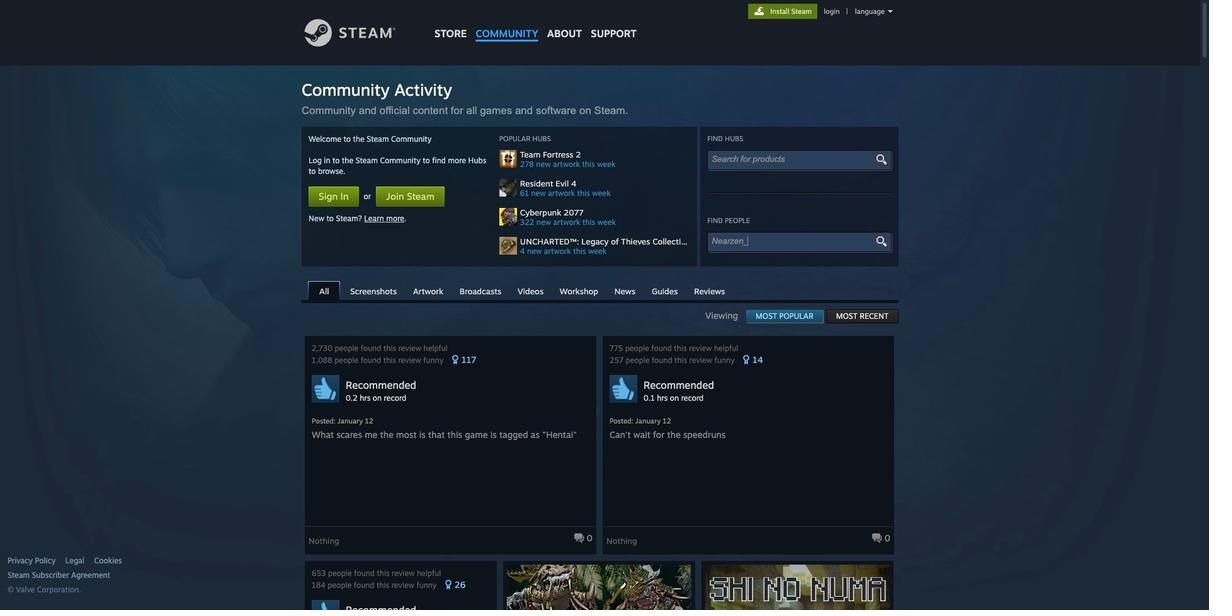 Task type: vqa. For each thing, say whether or not it's contained in the screenshot.
Global Menu navigation
yes



Task type: locate. For each thing, give the bounding box(es) containing it.
account menu navigation
[[749, 4, 897, 19]]

None image field
[[875, 154, 889, 165], [875, 236, 889, 247], [875, 154, 889, 165], [875, 236, 889, 247]]

global menu navigation
[[430, 0, 641, 46]]

None text field
[[712, 154, 877, 164], [712, 236, 877, 246], [712, 154, 877, 164], [712, 236, 877, 246]]



Task type: describe. For each thing, give the bounding box(es) containing it.
link to the steam homepage image
[[304, 19, 415, 47]]



